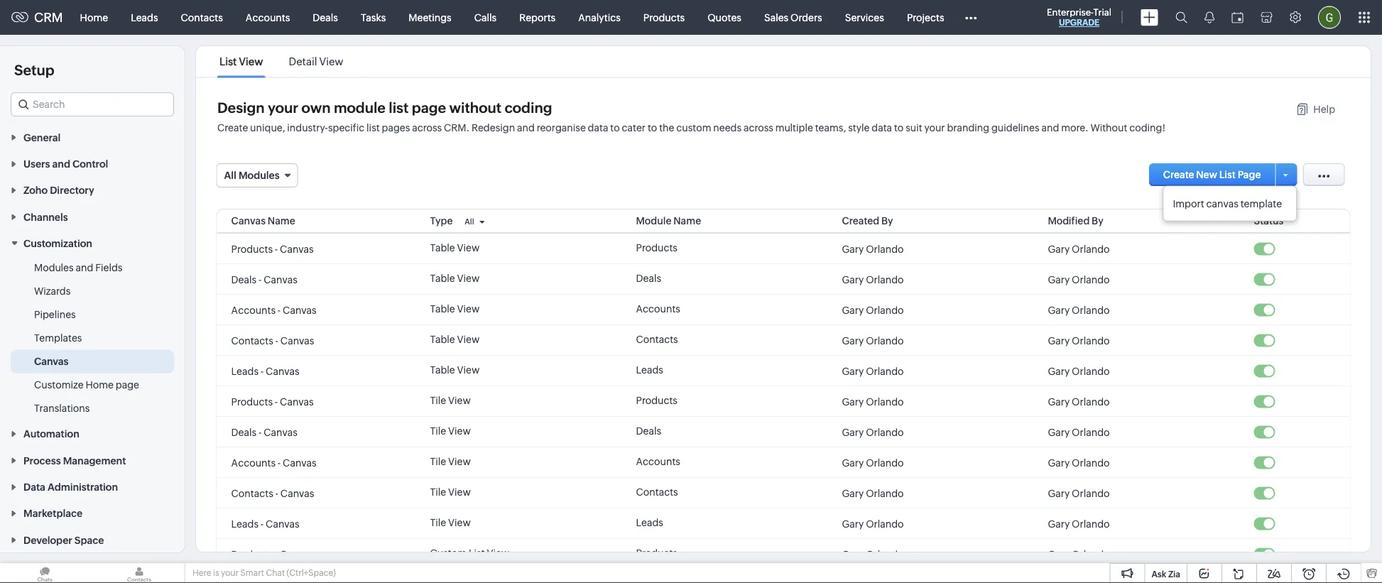 Task type: locate. For each thing, give the bounding box(es) containing it.
0 vertical spatial contacts - canvas
[[231, 334, 314, 346]]

create unique, industry-specific list pages across crm. redesign and reorganise data to cater to the custom needs across multiple teams, style data to suit your branding guidelines and more. without coding!
[[217, 121, 1166, 133]]

5 tile view from the top
[[430, 517, 471, 528]]

1 vertical spatial create
[[1163, 169, 1194, 180]]

All Modules field
[[216, 163, 298, 187]]

marketplace button
[[0, 500, 185, 526]]

1 vertical spatial modules
[[34, 262, 74, 273]]

1 horizontal spatial by
[[1092, 215, 1103, 226]]

list for page
[[389, 99, 409, 115]]

0 vertical spatial deals - canvas
[[231, 273, 297, 285]]

2 contacts - canvas from the top
[[231, 487, 314, 499]]

analytics
[[578, 12, 621, 23]]

tile for leads - canvas
[[430, 517, 446, 528]]

customization
[[23, 238, 92, 249]]

1 products - canvas from the top
[[231, 243, 314, 254]]

2 name from the left
[[673, 215, 701, 226]]

customization region
[[0, 256, 185, 420]]

tile view for contacts - canvas
[[430, 486, 471, 497]]

search image
[[1175, 11, 1187, 23]]

0 horizontal spatial all
[[224, 169, 236, 181]]

2 vertical spatial your
[[221, 568, 239, 578]]

management
[[63, 455, 126, 466]]

0 horizontal spatial create
[[217, 121, 248, 133]]

Other Modules field
[[956, 6, 986, 29]]

customize home page
[[34, 379, 139, 390]]

2 tile from the top
[[430, 425, 446, 436]]

4 table from the top
[[430, 333, 455, 345]]

1 vertical spatial list
[[1219, 169, 1236, 180]]

sales
[[764, 12, 788, 23]]

3 table view from the top
[[430, 303, 480, 314]]

across left crm.
[[412, 121, 442, 133]]

1 name from the left
[[268, 215, 295, 226]]

create for create unique, industry-specific list pages across crm. redesign and reorganise data to cater to the custom needs across multiple teams, style data to suit your branding guidelines and more. without coding!
[[217, 121, 248, 133]]

across right needs
[[744, 121, 773, 133]]

1 by from the left
[[881, 215, 893, 226]]

your up unique,
[[268, 99, 298, 115]]

list
[[207, 46, 356, 77]]

new
[[1196, 169, 1217, 180]]

1 vertical spatial products - canvas
[[231, 396, 314, 407]]

Search text field
[[11, 93, 173, 116]]

table view
[[430, 242, 480, 253], [430, 272, 480, 284], [430, 303, 480, 314], [430, 333, 480, 345], [430, 364, 480, 375]]

1 tile from the top
[[430, 395, 446, 406]]

1 table view from the top
[[430, 242, 480, 253]]

4 tile from the top
[[430, 486, 446, 497]]

home right crm
[[80, 12, 108, 23]]

0 vertical spatial accounts - canvas
[[231, 304, 317, 315]]

1 vertical spatial list
[[367, 121, 380, 133]]

page up automation dropdown button
[[116, 379, 139, 390]]

leads - canvas for table view
[[231, 365, 299, 376]]

enterprise-trial upgrade
[[1047, 7, 1111, 27]]

1 vertical spatial deals - canvas
[[231, 426, 297, 437]]

modified by
[[1048, 215, 1103, 226]]

3 tile view from the top
[[430, 456, 471, 467]]

1 horizontal spatial page
[[412, 99, 446, 115]]

all for all
[[465, 217, 474, 226]]

create
[[217, 121, 248, 133], [1163, 169, 1194, 180]]

1 horizontal spatial modules
[[239, 169, 280, 181]]

modules inside customization region
[[34, 262, 74, 273]]

space
[[74, 534, 104, 546]]

table view for leads - canvas
[[430, 364, 480, 375]]

and inside "dropdown button"
[[52, 158, 70, 170]]

to left suit
[[894, 121, 904, 133]]

modules
[[239, 169, 280, 181], [34, 262, 74, 273]]

deals - canvas for table view
[[231, 273, 297, 285]]

deals
[[313, 12, 338, 23], [636, 272, 661, 284], [231, 273, 256, 285], [636, 425, 661, 436], [231, 426, 256, 437]]

home
[[80, 12, 108, 23], [86, 379, 114, 390]]

leads - canvas
[[231, 365, 299, 376], [231, 518, 299, 529]]

channels
[[23, 211, 68, 223]]

1 to from the left
[[610, 121, 620, 133]]

leads - canvas for tile view
[[231, 518, 299, 529]]

all right type at the top of the page
[[465, 217, 474, 226]]

2 leads - canvas from the top
[[231, 518, 299, 529]]

detail view
[[289, 55, 343, 68]]

table for products - canvas
[[430, 242, 455, 253]]

list up pages
[[389, 99, 409, 115]]

modules up "canvas name"
[[239, 169, 280, 181]]

zoho directory
[[23, 185, 94, 196]]

style
[[848, 121, 870, 133]]

canvas inside customization region
[[34, 356, 68, 367]]

here is your smart chat (ctrl+space)
[[192, 568, 336, 578]]

create left new
[[1163, 169, 1194, 180]]

1 horizontal spatial list
[[389, 99, 409, 115]]

1 horizontal spatial your
[[268, 99, 298, 115]]

process
[[23, 455, 61, 466]]

to
[[610, 121, 620, 133], [648, 121, 657, 133], [894, 121, 904, 133]]

directory
[[50, 185, 94, 196]]

1 horizontal spatial create
[[1163, 169, 1194, 180]]

products - canvas
[[231, 243, 314, 254], [231, 396, 314, 407], [231, 548, 314, 560]]

table view for products - canvas
[[430, 242, 480, 253]]

analytics link
[[567, 0, 632, 34]]

and inside customization region
[[76, 262, 93, 273]]

accounts - canvas for table view
[[231, 304, 317, 315]]

to left cater
[[610, 121, 620, 133]]

data administration button
[[0, 473, 185, 500]]

tile for contacts - canvas
[[430, 486, 446, 497]]

2 table from the top
[[430, 272, 455, 284]]

wizards
[[34, 285, 71, 297]]

zia
[[1168, 569, 1180, 579]]

developer
[[23, 534, 72, 546]]

reports
[[519, 12, 556, 23]]

5 tile from the top
[[430, 517, 446, 528]]

by right created
[[881, 215, 893, 226]]

0 vertical spatial create
[[217, 121, 248, 133]]

deals - canvas for tile view
[[231, 426, 297, 437]]

by
[[881, 215, 893, 226], [1092, 215, 1103, 226]]

2 horizontal spatial to
[[894, 121, 904, 133]]

crm.
[[444, 121, 470, 133]]

template
[[1240, 198, 1282, 209]]

name for module name
[[673, 215, 701, 226]]

gary orlando
[[842, 243, 904, 254], [1048, 243, 1110, 254], [842, 273, 904, 285], [1048, 273, 1110, 285], [842, 304, 904, 315], [1048, 304, 1110, 315], [842, 334, 904, 346], [1048, 334, 1110, 346], [842, 365, 904, 376], [1048, 365, 1110, 376], [842, 396, 904, 407], [1048, 396, 1110, 407], [842, 426, 904, 437], [1048, 426, 1110, 437], [842, 457, 904, 468], [1048, 457, 1110, 468], [842, 487, 904, 499], [1048, 487, 1110, 499], [842, 518, 904, 529], [1048, 518, 1110, 529], [842, 548, 904, 560], [1048, 548, 1110, 560]]

1 deals - canvas from the top
[[231, 273, 297, 285]]

0 horizontal spatial your
[[221, 568, 239, 578]]

and left "fields" on the top left
[[76, 262, 93, 273]]

0 horizontal spatial name
[[268, 215, 295, 226]]

page
[[1238, 169, 1261, 180]]

and
[[517, 121, 535, 133], [1041, 121, 1059, 133], [52, 158, 70, 170], [76, 262, 93, 273]]

home inside home link
[[80, 12, 108, 23]]

guidelines
[[991, 121, 1039, 133]]

2 data from the left
[[872, 121, 892, 133]]

1 accounts - canvas from the top
[[231, 304, 317, 315]]

administration
[[48, 481, 118, 493]]

create down design
[[217, 121, 248, 133]]

data left cater
[[588, 121, 608, 133]]

all up "canvas name"
[[224, 169, 236, 181]]

tile view for accounts - canvas
[[430, 456, 471, 467]]

1 horizontal spatial all
[[465, 217, 474, 226]]

list containing list view
[[207, 46, 356, 77]]

name down all modules field
[[268, 215, 295, 226]]

services
[[845, 12, 884, 23]]

None field
[[11, 92, 174, 116]]

1 vertical spatial all
[[465, 217, 474, 226]]

table
[[430, 242, 455, 253], [430, 272, 455, 284], [430, 303, 455, 314], [430, 333, 455, 345], [430, 364, 455, 375]]

0 vertical spatial page
[[412, 99, 446, 115]]

4 tile view from the top
[[430, 486, 471, 497]]

2 products - canvas from the top
[[231, 396, 314, 407]]

1 table from the top
[[430, 242, 455, 253]]

reports link
[[508, 0, 567, 34]]

2 accounts - canvas from the top
[[231, 457, 317, 468]]

1 horizontal spatial to
[[648, 121, 657, 133]]

deals link
[[301, 0, 349, 34]]

data administration
[[23, 481, 118, 493]]

products - canvas for tile view
[[231, 396, 314, 407]]

list
[[219, 55, 237, 68], [1219, 169, 1236, 180], [469, 547, 485, 559]]

1 horizontal spatial list
[[469, 547, 485, 559]]

2 tile view from the top
[[430, 425, 471, 436]]

3 tile from the top
[[430, 456, 446, 467]]

0 vertical spatial your
[[268, 99, 298, 115]]

2 horizontal spatial your
[[924, 121, 945, 133]]

0 vertical spatial products - canvas
[[231, 243, 314, 254]]

list right custom
[[469, 547, 485, 559]]

calendar image
[[1231, 12, 1244, 23]]

accounts
[[246, 12, 290, 23], [636, 303, 680, 314], [231, 304, 276, 315], [636, 456, 680, 467], [231, 457, 276, 468]]

all for all modules
[[224, 169, 236, 181]]

orders
[[790, 12, 822, 23]]

signals image
[[1204, 11, 1214, 23]]

1 vertical spatial leads - canvas
[[231, 518, 299, 529]]

and down coding
[[517, 121, 535, 133]]

contacts - canvas
[[231, 334, 314, 346], [231, 487, 314, 499]]

ask zia
[[1152, 569, 1180, 579]]

2 vertical spatial products - canvas
[[231, 548, 314, 560]]

1 horizontal spatial data
[[872, 121, 892, 133]]

products link
[[632, 0, 696, 34]]

0 horizontal spatial page
[[116, 379, 139, 390]]

create inside button
[[1163, 169, 1194, 180]]

across
[[412, 121, 442, 133], [744, 121, 773, 133]]

1 leads - canvas from the top
[[231, 365, 299, 376]]

0 vertical spatial list
[[389, 99, 409, 115]]

your right is
[[221, 568, 239, 578]]

redesign
[[472, 121, 515, 133]]

tile view for products - canvas
[[430, 395, 471, 406]]

detail view link
[[286, 55, 346, 68]]

modules and fields
[[34, 262, 122, 273]]

0 horizontal spatial list
[[367, 121, 380, 133]]

canvas link
[[34, 354, 68, 368]]

automation
[[23, 428, 79, 440]]

module
[[334, 99, 386, 115]]

gary
[[842, 243, 864, 254], [1048, 243, 1070, 254], [842, 273, 864, 285], [1048, 273, 1070, 285], [842, 304, 864, 315], [1048, 304, 1070, 315], [842, 334, 864, 346], [1048, 334, 1070, 346], [842, 365, 864, 376], [1048, 365, 1070, 376], [842, 396, 864, 407], [1048, 396, 1070, 407], [842, 426, 864, 437], [1048, 426, 1070, 437], [842, 457, 864, 468], [1048, 457, 1070, 468], [842, 487, 864, 499], [1048, 487, 1070, 499], [842, 518, 864, 529], [1048, 518, 1070, 529], [842, 548, 864, 560], [1048, 548, 1070, 560]]

tasks link
[[349, 0, 397, 34]]

2 deals - canvas from the top
[[231, 426, 297, 437]]

0 horizontal spatial modules
[[34, 262, 74, 273]]

1 tile view from the top
[[430, 395, 471, 406]]

upgrade
[[1059, 18, 1099, 27]]

signals element
[[1196, 0, 1223, 35]]

0 horizontal spatial data
[[588, 121, 608, 133]]

0 horizontal spatial to
[[610, 121, 620, 133]]

1 vertical spatial accounts - canvas
[[231, 457, 317, 468]]

1 vertical spatial home
[[86, 379, 114, 390]]

1 horizontal spatial across
[[744, 121, 773, 133]]

all inside field
[[224, 169, 236, 181]]

name right module
[[673, 215, 701, 226]]

0 vertical spatial list
[[219, 55, 237, 68]]

0 vertical spatial all
[[224, 169, 236, 181]]

1 horizontal spatial name
[[673, 215, 701, 226]]

1 vertical spatial page
[[116, 379, 139, 390]]

search element
[[1167, 0, 1196, 35]]

home right customize at the bottom of the page
[[86, 379, 114, 390]]

create for create new list page
[[1163, 169, 1194, 180]]

page inside customization region
[[116, 379, 139, 390]]

0 horizontal spatial list
[[219, 55, 237, 68]]

design
[[217, 99, 265, 115]]

1 vertical spatial contacts - canvas
[[231, 487, 314, 499]]

orlando
[[866, 243, 904, 254], [1072, 243, 1110, 254], [866, 273, 904, 285], [1072, 273, 1110, 285], [866, 304, 904, 315], [1072, 304, 1110, 315], [866, 334, 904, 346], [1072, 334, 1110, 346], [866, 365, 904, 376], [1072, 365, 1110, 376], [866, 396, 904, 407], [1072, 396, 1110, 407], [866, 426, 904, 437], [1072, 426, 1110, 437], [866, 457, 904, 468], [1072, 457, 1110, 468], [866, 487, 904, 499], [1072, 487, 1110, 499], [866, 518, 904, 529], [1072, 518, 1110, 529], [866, 548, 904, 560], [1072, 548, 1110, 560]]

2 by from the left
[[1092, 215, 1103, 226]]

own
[[302, 99, 331, 115]]

list up design
[[219, 55, 237, 68]]

4 table view from the top
[[430, 333, 480, 345]]

coding
[[505, 99, 552, 115]]

and right users
[[52, 158, 70, 170]]

contacts - canvas for tile view
[[231, 487, 314, 499]]

0 horizontal spatial by
[[881, 215, 893, 226]]

pipelines link
[[34, 307, 76, 321]]

5 table from the top
[[430, 364, 455, 375]]

data right style
[[872, 121, 892, 133]]

list right new
[[1219, 169, 1236, 180]]

sales orders link
[[753, 0, 834, 34]]

tile view for deals - canvas
[[430, 425, 471, 436]]

created
[[842, 215, 879, 226]]

0 vertical spatial modules
[[239, 169, 280, 181]]

modules up wizards
[[34, 262, 74, 273]]

3 table from the top
[[430, 303, 455, 314]]

2 table view from the top
[[430, 272, 480, 284]]

5 table view from the top
[[430, 364, 480, 375]]

your right suit
[[924, 121, 945, 133]]

contacts image
[[94, 563, 184, 583]]

0 vertical spatial home
[[80, 12, 108, 23]]

page up crm.
[[412, 99, 446, 115]]

to left the
[[648, 121, 657, 133]]

import canvas template
[[1173, 198, 1282, 209]]

0 vertical spatial leads - canvas
[[231, 365, 299, 376]]

2 across from the left
[[744, 121, 773, 133]]

module
[[636, 215, 671, 226]]

tile for accounts - canvas
[[430, 456, 446, 467]]

data
[[23, 481, 45, 493]]

1 contacts - canvas from the top
[[231, 334, 314, 346]]

0 horizontal spatial across
[[412, 121, 442, 133]]

by right modified at the top right of the page
[[1092, 215, 1103, 226]]

2 horizontal spatial list
[[1219, 169, 1236, 180]]

list left pages
[[367, 121, 380, 133]]



Task type: describe. For each thing, give the bounding box(es) containing it.
tile view for leads - canvas
[[430, 517, 471, 528]]

profile element
[[1310, 0, 1349, 34]]

services link
[[834, 0, 895, 34]]

accounts - canvas for tile view
[[231, 457, 317, 468]]

table view for deals - canvas
[[430, 272, 480, 284]]

chats image
[[0, 563, 89, 583]]

coding!
[[1129, 121, 1166, 133]]

control
[[72, 158, 108, 170]]

tile for products - canvas
[[430, 395, 446, 406]]

module name
[[636, 215, 701, 226]]

tasks
[[361, 12, 386, 23]]

cater
[[622, 121, 646, 133]]

table view for contacts - canvas
[[430, 333, 480, 345]]

fields
[[95, 262, 122, 273]]

enterprise-
[[1047, 7, 1093, 17]]

general button
[[0, 124, 185, 150]]

users
[[23, 158, 50, 170]]

zoho directory button
[[0, 177, 185, 203]]

accounts link
[[234, 0, 301, 34]]

wizards link
[[34, 284, 71, 298]]

status
[[1254, 215, 1284, 226]]

2 to from the left
[[648, 121, 657, 133]]

type
[[430, 215, 453, 226]]

1 across from the left
[[412, 121, 442, 133]]

create new list page button
[[1149, 163, 1275, 186]]

more.
[[1061, 121, 1088, 133]]

2 vertical spatial list
[[469, 547, 485, 559]]

here
[[192, 568, 211, 578]]

list view
[[219, 55, 263, 68]]

meetings
[[409, 12, 451, 23]]

translations link
[[34, 401, 90, 415]]

create menu image
[[1141, 9, 1158, 26]]

and left more.
[[1041, 121, 1059, 133]]

templates
[[34, 332, 82, 344]]

general
[[23, 132, 61, 143]]

is
[[213, 568, 219, 578]]

canvas
[[1206, 198, 1238, 209]]

name for canvas name
[[268, 215, 295, 226]]

(ctrl+space)
[[287, 568, 336, 578]]

leads link
[[119, 0, 169, 34]]

process management
[[23, 455, 126, 466]]

reorganise
[[537, 121, 586, 133]]

1 vertical spatial your
[[924, 121, 945, 133]]

table for contacts - canvas
[[430, 333, 455, 345]]

setup
[[14, 62, 54, 78]]

calls
[[474, 12, 497, 23]]

import
[[1173, 198, 1204, 209]]

table view for accounts - canvas
[[430, 303, 480, 314]]

users and control button
[[0, 150, 185, 177]]

needs
[[713, 121, 742, 133]]

table for deals - canvas
[[430, 272, 455, 284]]

translations
[[34, 402, 90, 414]]

industry-
[[287, 121, 328, 133]]

quotes
[[708, 12, 741, 23]]

create menu element
[[1132, 0, 1167, 34]]

sales orders
[[764, 12, 822, 23]]

list for pages
[[367, 121, 380, 133]]

by for created by
[[881, 215, 893, 226]]

projects
[[907, 12, 944, 23]]

list inside button
[[1219, 169, 1236, 180]]

smart
[[240, 568, 264, 578]]

the
[[659, 121, 674, 133]]

customize home page link
[[34, 378, 139, 392]]

trial
[[1093, 7, 1111, 17]]

list view link
[[217, 55, 265, 68]]

customization button
[[0, 230, 185, 256]]

quotes link
[[696, 0, 753, 34]]

calls link
[[463, 0, 508, 34]]

create new list page
[[1163, 169, 1261, 180]]

teams,
[[815, 121, 846, 133]]

contacts - canvas for table view
[[231, 334, 314, 346]]

detail
[[289, 55, 317, 68]]

chat
[[266, 568, 285, 578]]

all modules
[[224, 169, 280, 181]]

templates link
[[34, 331, 82, 345]]

design your own module list page without coding
[[217, 99, 552, 115]]

modules and fields link
[[34, 260, 122, 275]]

multiple
[[775, 121, 813, 133]]

3 products - canvas from the top
[[231, 548, 314, 560]]

developer space button
[[0, 526, 185, 553]]

1 data from the left
[[588, 121, 608, 133]]

help
[[1313, 103, 1335, 115]]

table for accounts - canvas
[[430, 303, 455, 314]]

custom
[[676, 121, 711, 133]]

profile image
[[1318, 6, 1341, 29]]

products - canvas for table view
[[231, 243, 314, 254]]

suit
[[906, 121, 922, 133]]

without
[[449, 99, 501, 115]]

users and control
[[23, 158, 108, 170]]

custom
[[430, 547, 467, 559]]

tile for deals - canvas
[[430, 425, 446, 436]]

zoho
[[23, 185, 48, 196]]

by for modified by
[[1092, 215, 1103, 226]]

home inside customize home page link
[[86, 379, 114, 390]]

crm link
[[11, 10, 63, 25]]

modules inside field
[[239, 169, 280, 181]]

table for leads - canvas
[[430, 364, 455, 375]]

pages
[[382, 121, 410, 133]]

3 to from the left
[[894, 121, 904, 133]]



Task type: vqa. For each thing, say whether or not it's contained in the screenshot.
the Detail View link
yes



